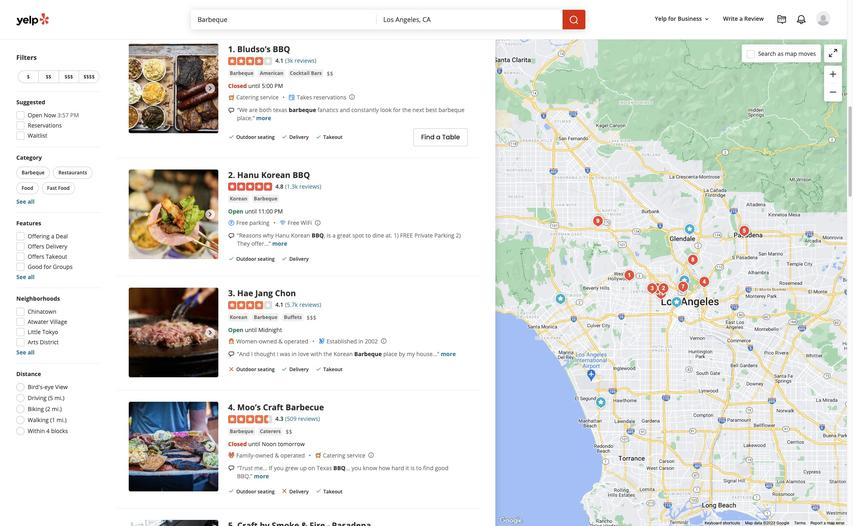 Task type: locate. For each thing, give the bounding box(es) containing it.
barbeque for barbeque button related to barbeque link above closed until 5:00 pm at the left top of page
[[230, 70, 254, 77]]

until left 5:00
[[249, 82, 260, 90]]

takeout inside 'group'
[[46, 253, 67, 261]]

seating for craft
[[258, 488, 275, 495]]

1 vertical spatial hanu
[[275, 232, 290, 239]]

a for report a map error
[[824, 521, 826, 526]]

1 4.1 link from the top
[[276, 56, 284, 65]]

outdoor seating down thought on the left of the page
[[236, 366, 275, 373]]

catering up "we
[[236, 93, 259, 101]]

3 see from the top
[[16, 349, 26, 356]]

1 horizontal spatial hanu
[[275, 232, 290, 239]]

i right "and
[[251, 350, 253, 358]]

reviews) right (5.7k
[[300, 301, 321, 309]]

barbeque inside 'group'
[[22, 169, 45, 176]]

slideshow element for 4
[[129, 402, 219, 492]]

1 horizontal spatial catering service
[[323, 452, 366, 459]]

"we
[[237, 106, 248, 114]]

the inside fanatics and constantly look for the next best barbeque place."
[[403, 106, 411, 114]]

moo's
[[237, 402, 261, 413]]

0 vertical spatial hanu
[[237, 170, 259, 181]]

thought
[[254, 350, 276, 358]]

0 horizontal spatial $$
[[46, 73, 51, 80]]

keyboard shortcuts button
[[705, 521, 741, 526]]

2 vertical spatial for
[[44, 263, 51, 271]]

2 vertical spatial see all
[[16, 349, 35, 356]]

2 vertical spatial mi.)
[[57, 416, 67, 424]]

2 all from the top
[[28, 273, 35, 281]]

korean
[[261, 170, 291, 181], [230, 195, 247, 202], [291, 232, 310, 239], [230, 314, 247, 321], [334, 350, 353, 358]]

2 . hanu korean bbq
[[228, 170, 310, 181]]

1 previous image from the top
[[132, 209, 142, 219]]

0 horizontal spatial $$$
[[65, 73, 73, 80]]

more link for bbq
[[272, 240, 287, 248]]

wood ranch brentwood image
[[553, 291, 569, 307]]

delivery for 3 . hae jang chon
[[290, 366, 309, 373]]

bird's-
[[28, 383, 45, 391]]

16 speech v2 image down 16 family owned v2 image
[[228, 465, 235, 472]]

service for 16 catering v2 image
[[260, 93, 279, 101]]

until up family- at the left
[[249, 440, 260, 448]]

1 horizontal spatial to
[[416, 464, 422, 472]]

see down food button
[[16, 198, 26, 205]]

outdoor seating down bbq."
[[236, 488, 275, 495]]

as
[[778, 50, 784, 57]]

0 vertical spatial see all
[[16, 198, 35, 205]]

$$
[[327, 70, 333, 77], [46, 73, 51, 80], [286, 428, 292, 436]]

1 offers from the top
[[28, 243, 44, 250]]

for inside the yelp for business button
[[669, 15, 677, 23]]

2 slideshow element from the top
[[129, 170, 219, 259]]

1 vertical spatial offers
[[28, 253, 44, 261]]

previous image for 3
[[132, 328, 142, 338]]

$
[[27, 73, 30, 80]]

barbeque link down 4.3 star rating 'image'
[[228, 427, 255, 436]]

more link for barbecue
[[254, 472, 269, 480]]

mi.)
[[55, 394, 64, 402], [52, 405, 62, 413], [57, 416, 67, 424]]

3 next image from the top
[[205, 442, 215, 452]]

$$$ left $$$$ 'button'
[[65, 73, 73, 80]]

1 vertical spatial korean link
[[228, 313, 249, 321]]

4.1 link for jang
[[276, 300, 284, 309]]

reviews) right (1.3k
[[300, 183, 321, 190]]

open for 2
[[228, 208, 244, 215]]

4.1 star rating image
[[228, 57, 272, 65], [228, 301, 272, 309]]

0 vertical spatial korean button
[[228, 195, 249, 203]]

reviews) up cocktail bars
[[295, 57, 317, 64]]

outdoor for hanu
[[236, 256, 256, 263]]

4.1 star rating image down "bludso's" at left top
[[228, 57, 272, 65]]

korean down 4.8 star rating image
[[230, 195, 247, 202]]

closed for moo's craft barbecue
[[228, 440, 247, 448]]

1 korean button from the top
[[228, 195, 249, 203]]

1 horizontal spatial you
[[352, 464, 362, 472]]

all for offering a deal
[[28, 273, 35, 281]]

outdoor down bbq."
[[236, 488, 256, 495]]

16 close v2 image
[[228, 366, 235, 373], [281, 488, 288, 495]]

4 inside "option group"
[[46, 427, 50, 435]]

0 horizontal spatial catering service
[[236, 93, 279, 101]]

1 4.1 from the top
[[276, 57, 284, 64]]

3 see all button from the top
[[16, 349, 35, 356]]

map data ©2023 google
[[745, 521, 790, 526]]

0 vertical spatial all
[[28, 198, 35, 205]]

barbeque inside fanatics and constantly look for the next best barbeque place."
[[439, 106, 465, 114]]

0 vertical spatial &
[[279, 337, 283, 345]]

place
[[384, 350, 398, 358]]

slideshow element for 1
[[129, 44, 219, 133]]

korean link up open until midnight in the bottom of the page
[[228, 313, 249, 321]]

service
[[260, 93, 279, 101], [347, 452, 366, 459]]

for inside 'group'
[[44, 263, 51, 271]]

2 korean link from the top
[[228, 313, 249, 321]]

16 checkmark v2 image
[[228, 134, 235, 140], [315, 134, 322, 140], [228, 256, 235, 262], [281, 256, 288, 262]]

see all button for offering a deal
[[16, 273, 35, 281]]

1 see all button from the top
[[16, 198, 35, 205]]

pm inside 'group'
[[70, 111, 79, 119]]

16 checkmark v2 image down "reasons why hanu korean bbq
[[281, 256, 288, 262]]

1 vertical spatial catering service
[[323, 452, 366, 459]]

for for business
[[669, 15, 677, 23]]

3 all from the top
[[28, 349, 35, 356]]

2 korean button from the top
[[228, 313, 249, 321]]

1 slideshow element from the top
[[129, 44, 219, 133]]

outdoor seating down place."
[[236, 134, 275, 141]]

16 speech v2 image for 2
[[228, 233, 235, 239]]

$$ button
[[38, 71, 59, 83]]

see up "distance"
[[16, 349, 26, 356]]

0 horizontal spatial free
[[236, 219, 248, 227]]

0 horizontal spatial for
[[44, 263, 51, 271]]

i left was
[[277, 350, 279, 358]]

. left "bludso's" at left top
[[233, 44, 235, 55]]

1 horizontal spatial map
[[827, 521, 836, 526]]

barbeque button
[[228, 69, 255, 77], [16, 167, 50, 179], [252, 195, 279, 203], [252, 313, 279, 321], [228, 427, 255, 436]]

0 vertical spatial korean link
[[228, 195, 249, 203]]

offer..."
[[251, 240, 271, 248]]

see up neighborhoods
[[16, 273, 26, 281]]

for inside fanatics and constantly look for the next best barbeque place."
[[393, 106, 401, 114]]

4 outdoor seating from the top
[[236, 488, 275, 495]]

1 free from the left
[[236, 219, 248, 227]]

reviews) for 1 . bludso's bbq
[[295, 57, 317, 64]]

map for error
[[827, 521, 836, 526]]

a right ,
[[333, 232, 336, 239]]

neighborhoods
[[16, 295, 60, 302]]

barbeque down category
[[22, 169, 45, 176]]

(5.7k reviews) link
[[285, 300, 321, 309]]

1 horizontal spatial for
[[393, 106, 401, 114]]

open now 3:57 pm
[[28, 111, 79, 119]]

korean down established
[[334, 350, 353, 358]]

hanu for .
[[237, 170, 259, 181]]

2 horizontal spatial $$
[[327, 70, 333, 77]]

4 seating from the top
[[258, 488, 275, 495]]

4.1 for jang
[[276, 301, 284, 309]]

16 close v2 image for outdoor seating
[[228, 366, 235, 373]]

"and i thought i was in love with the korean barbeque place by my house..." more
[[237, 350, 456, 358]]

soowon galbi kbbq restaurant image
[[653, 286, 670, 302]]

0 vertical spatial next image
[[205, 84, 215, 93]]

on
[[308, 464, 315, 472]]

see
[[16, 198, 26, 205], [16, 273, 26, 281], [16, 349, 26, 356]]

2 vertical spatial see
[[16, 349, 26, 356]]

barbeque button up midnight
[[252, 313, 279, 321]]

previous image
[[132, 209, 142, 219], [132, 328, 142, 338]]

midnight
[[258, 326, 282, 334]]

2 outdoor seating from the top
[[236, 256, 275, 263]]

1 closed from the top
[[228, 82, 247, 90]]

1 vertical spatial korean button
[[228, 313, 249, 321]]

map
[[786, 50, 798, 57], [827, 521, 836, 526]]

barbeque
[[289, 106, 316, 114], [439, 106, 465, 114]]

more for bludso's bbq
[[256, 114, 271, 122]]

None search field
[[191, 10, 587, 29]]

bbq up (3k
[[273, 44, 290, 55]]

expand map image
[[829, 48, 839, 58]]

more for moo's craft barbecue
[[254, 472, 269, 480]]

group containing features
[[14, 219, 101, 281]]

0 horizontal spatial the
[[324, 350, 332, 358]]

operated for barbecue
[[281, 452, 305, 459]]

(3k reviews)
[[285, 57, 317, 64]]

delivery for 2 . hanu korean bbq
[[290, 256, 309, 263]]

see all for offering a deal
[[16, 273, 35, 281]]

1 horizontal spatial in
[[292, 350, 297, 358]]

0 vertical spatial 4.1 link
[[276, 56, 284, 65]]

2 food from the left
[[58, 185, 70, 192]]

korean link down 4.8 star rating image
[[228, 195, 249, 203]]

is right ,
[[327, 232, 331, 239]]

next image
[[205, 84, 215, 93], [205, 328, 215, 338], [205, 442, 215, 452]]

(509
[[285, 415, 297, 423]]

1 vertical spatial catering
[[323, 452, 346, 459]]

info icon image
[[349, 94, 356, 100], [349, 94, 356, 100], [315, 220, 321, 226], [315, 220, 321, 226], [381, 338, 387, 344], [381, 338, 387, 344], [368, 452, 375, 458], [368, 452, 375, 458]]

3
[[228, 288, 233, 299]]

cocktail bars
[[290, 70, 322, 77]]

& for jang
[[279, 337, 283, 345]]

0 horizontal spatial in
[[190, 19, 196, 29]]

a for find a table
[[436, 133, 441, 142]]

4 . from the top
[[233, 402, 235, 413]]

is inside ... you know how hard it is to find good bbq."
[[411, 464, 415, 472]]

2 vertical spatial next image
[[205, 442, 215, 452]]

free right 16 free wifi v2 icon
[[288, 219, 300, 227]]

until
[[249, 82, 260, 90], [245, 208, 257, 215], [245, 326, 257, 334], [249, 440, 260, 448]]

1 vertical spatial see
[[16, 273, 26, 281]]

3 . from the top
[[233, 288, 235, 299]]

you inside ... you know how hard it is to find good bbq."
[[352, 464, 362, 472]]

$$$ inside $$$ button
[[65, 73, 73, 80]]

None field
[[198, 15, 371, 24], [384, 15, 556, 24]]

1 vertical spatial 16 close v2 image
[[281, 488, 288, 495]]

takeout for 16 close v2 icon related to outdoor seating
[[324, 366, 343, 373]]

offers down offering
[[28, 243, 44, 250]]

0 horizontal spatial to
[[366, 232, 371, 239]]

2 horizontal spatial in
[[359, 337, 364, 345]]

2 next image from the top
[[205, 328, 215, 338]]

see all button for chinatown
[[16, 349, 35, 356]]

barbeque
[[230, 70, 254, 77], [22, 169, 45, 176], [254, 195, 278, 202], [254, 314, 278, 321], [355, 350, 382, 358], [230, 428, 254, 435]]

catering right 16 catering v2 icon on the left bottom
[[323, 452, 346, 459]]

0 vertical spatial offers
[[28, 243, 44, 250]]

takeout down ... you know how hard it is to find good bbq." on the bottom of page
[[324, 488, 343, 495]]

a inside 'group'
[[51, 232, 54, 240]]

takeout up groups
[[46, 253, 67, 261]]

1 vertical spatial for
[[393, 106, 401, 114]]

free for free parking
[[236, 219, 248, 227]]

tomorrow
[[278, 440, 305, 448]]

0 vertical spatial operated
[[284, 337, 309, 345]]

2 16 speech v2 image from the top
[[228, 233, 235, 239]]

operated up love
[[284, 337, 309, 345]]

driving
[[28, 394, 47, 402]]

chinatown
[[28, 308, 56, 316]]

barbeque for barbeque link over the 11:00's barbeque button
[[254, 195, 278, 202]]

. up 4.8 star rating image
[[233, 170, 235, 181]]

more
[[256, 114, 271, 122], [272, 240, 287, 248], [441, 350, 456, 358], [254, 472, 269, 480]]

the left next at top
[[403, 106, 411, 114]]

keyboard shortcuts
[[705, 521, 741, 526]]

2 none field from the left
[[384, 15, 556, 24]]

catering for 16 catering v2 image
[[236, 93, 259, 101]]

outdoor for moo's
[[236, 488, 256, 495]]

2 offers from the top
[[28, 253, 44, 261]]

search
[[759, 50, 777, 57]]

outdoor for hae
[[236, 366, 256, 373]]

2 4.1 link from the top
[[276, 300, 284, 309]]

1 horizontal spatial food
[[58, 185, 70, 192]]

. for 2
[[233, 170, 235, 181]]

2002
[[365, 337, 378, 345]]

0 horizontal spatial hanu
[[237, 170, 259, 181]]

google
[[777, 521, 790, 526]]

seating down both
[[258, 134, 275, 141]]

1 vertical spatial open
[[228, 208, 244, 215]]

delivery down deal
[[46, 243, 67, 250]]

open up 16 parking v2 image
[[228, 208, 244, 215]]

1)
[[394, 232, 399, 239]]

offers
[[28, 243, 44, 250], [28, 253, 44, 261]]

0 vertical spatial open
[[28, 111, 42, 119]]

2 outdoor from the top
[[236, 256, 256, 263]]

buffets
[[284, 314, 302, 321]]

0 horizontal spatial service
[[260, 93, 279, 101]]

3 outdoor seating from the top
[[236, 366, 275, 373]]

none field near
[[384, 15, 556, 24]]

all for chinatown
[[28, 349, 35, 356]]

16 checkmark v2 image down 16 family owned v2 image
[[228, 488, 235, 495]]

16 close v2 image down ""trust me... if you grew up on texas bbq"
[[281, 488, 288, 495]]

more link
[[256, 114, 271, 122], [272, 240, 287, 248], [441, 350, 456, 358], [254, 472, 269, 480]]

more down "reasons why hanu korean bbq
[[272, 240, 287, 248]]

16 checkmark v2 image down was
[[281, 366, 288, 373]]

free
[[236, 219, 248, 227], [288, 219, 300, 227]]

barbeque down 4.3 star rating 'image'
[[230, 428, 254, 435]]

3 see all from the top
[[16, 349, 35, 356]]

place."
[[237, 114, 255, 122]]

2 see all button from the top
[[16, 273, 35, 281]]

1 vertical spatial 4.1 star rating image
[[228, 301, 272, 309]]

2 barbeque from the left
[[439, 106, 465, 114]]

offers for offers takeout
[[28, 253, 44, 261]]

see all for chinatown
[[16, 349, 35, 356]]

4.3 star rating image
[[228, 415, 272, 423]]

see all down arts
[[16, 349, 35, 356]]

barbecue
[[286, 402, 324, 413]]

1 vertical spatial all
[[28, 273, 35, 281]]

more down both
[[256, 114, 271, 122]]

1 vertical spatial owned
[[255, 452, 274, 459]]

more right house..."
[[441, 350, 456, 358]]

catering service down closed until 5:00 pm at the left top of page
[[236, 93, 279, 101]]

yelp for business
[[655, 15, 702, 23]]

1 vertical spatial 16 speech v2 image
[[228, 233, 235, 239]]

16 speech v2 image down 16 parking v2 image
[[228, 233, 235, 239]]

2 4.1 star rating image from the top
[[228, 301, 272, 309]]

0 vertical spatial 16 close v2 image
[[228, 366, 235, 373]]

catering service up the ... on the left
[[323, 452, 366, 459]]

biking (2 mi.)
[[28, 405, 62, 413]]

2 see from the top
[[16, 273, 26, 281]]

0 vertical spatial the
[[403, 106, 411, 114]]

a for write a review
[[740, 15, 743, 23]]

1 horizontal spatial i
[[277, 350, 279, 358]]

a right write
[[740, 15, 743, 23]]

4 down walking (1 mi.)
[[46, 427, 50, 435]]

group
[[825, 66, 843, 102], [14, 98, 101, 142], [15, 154, 101, 206], [14, 219, 101, 281], [14, 295, 101, 357]]

constantly
[[352, 106, 379, 114]]

1 seating from the top
[[258, 134, 275, 141]]

food left fast
[[22, 185, 33, 192]]

4.8 star rating image
[[228, 183, 272, 191]]

0 horizontal spatial barbeque
[[289, 106, 316, 114]]

closed until noon tomorrow
[[228, 440, 305, 448]]

the right with
[[324, 350, 332, 358]]

0 horizontal spatial 4
[[46, 427, 50, 435]]

barbeque for barbeque link above midnight barbeque button
[[254, 314, 278, 321]]

1 previous image from the top
[[132, 84, 142, 93]]

1 horizontal spatial free
[[288, 219, 300, 227]]

1 next image from the top
[[205, 84, 215, 93]]

barbeque button for barbeque link over the 11:00
[[252, 195, 279, 203]]

sauced bbq & spirits - el segundo image
[[593, 395, 609, 411]]

see all button down good
[[16, 273, 35, 281]]

1 vertical spatial pm
[[70, 111, 79, 119]]

seating down if
[[258, 488, 275, 495]]

user actions element
[[649, 10, 843, 60]]

baekjeong - los angeles image
[[650, 280, 666, 297]]

$$ right bars
[[327, 70, 333, 77]]

1 outdoor seating from the top
[[236, 134, 275, 141]]

craft by smoke & fire - la live image
[[669, 294, 685, 311]]

craft by smoke & fire - pasadena image
[[736, 223, 753, 239], [736, 223, 753, 239]]

notifications image
[[797, 15, 807, 24]]

me...
[[254, 464, 268, 472]]

hanu for why
[[275, 232, 290, 239]]

barbeque button for barbeque link above midnight
[[252, 313, 279, 321]]

4.3
[[276, 415, 284, 423]]

1 vertical spatial previous image
[[132, 442, 142, 452]]

you right the ... on the left
[[352, 464, 362, 472]]

2 vertical spatial open
[[228, 326, 244, 334]]

3 seating from the top
[[258, 366, 275, 373]]

16 checkmark v2 image up 3
[[228, 256, 235, 262]]

3 slideshow element from the top
[[129, 288, 219, 377]]

2 free from the left
[[288, 219, 300, 227]]

takes
[[297, 93, 312, 101]]

for right look
[[393, 106, 401, 114]]

4 outdoor from the top
[[236, 488, 256, 495]]

a for offering a deal
[[51, 232, 54, 240]]

. for 3
[[233, 288, 235, 299]]

16 catering v2 image
[[315, 452, 322, 459]]

mi.) for biking (2 mi.)
[[52, 405, 62, 413]]

...
[[346, 464, 350, 472]]

barbeque for barbeque button for barbeque link below 4.3 star rating 'image'
[[230, 428, 254, 435]]

reservations
[[314, 93, 347, 101]]

2 horizontal spatial for
[[669, 15, 677, 23]]

1 . from the top
[[233, 44, 235, 55]]

16 speech v2 image
[[228, 351, 235, 358]]

0 vertical spatial see all button
[[16, 198, 35, 205]]

see all
[[16, 198, 35, 205], [16, 273, 35, 281], [16, 349, 35, 356]]

1 vertical spatial 4
[[46, 427, 50, 435]]

Near text field
[[384, 15, 556, 24]]

until for bludso's
[[249, 82, 260, 90]]

1 4.1 star rating image from the top
[[228, 57, 272, 65]]

see all down good
[[16, 273, 35, 281]]

eye
[[45, 383, 54, 391]]

0 vertical spatial 4.1 star rating image
[[228, 57, 272, 65]]

4.1 left (3k
[[276, 57, 284, 64]]

2 you from the left
[[352, 464, 362, 472]]

by
[[399, 350, 405, 358]]

food right fast
[[58, 185, 70, 192]]

$$ for 4 . moo's craft barbecue
[[286, 428, 292, 436]]

outdoor down "and
[[236, 366, 256, 373]]

0 vertical spatial catering
[[236, 93, 259, 101]]

$ button
[[18, 71, 38, 83]]

0 vertical spatial is
[[327, 232, 331, 239]]

pm
[[275, 82, 283, 90], [70, 111, 79, 119], [275, 208, 283, 215]]

takeout for 16 checkmark v2 icon under 16 family owned v2 image
[[324, 488, 343, 495]]

16 checkmark v2 image down fanatics
[[315, 134, 322, 140]]

1 vertical spatial to
[[416, 464, 422, 472]]

0 vertical spatial map
[[786, 50, 798, 57]]

2 seating from the top
[[258, 256, 275, 263]]

1 vertical spatial see all
[[16, 273, 35, 281]]

korean button for korean "link" related to barbeque link above midnight
[[228, 313, 249, 321]]

more link down both
[[256, 114, 271, 122]]

2 vertical spatial 16 speech v2 image
[[228, 465, 235, 472]]

1 16 speech v2 image from the top
[[228, 107, 235, 114]]

0 vertical spatial previous image
[[132, 84, 142, 93]]

fast food
[[47, 185, 70, 192]]

see all button down arts
[[16, 349, 35, 356]]

bbq right texas
[[334, 464, 346, 472]]

see all down food button
[[16, 198, 35, 205]]

barbeque up midnight
[[254, 314, 278, 321]]

offers delivery
[[28, 243, 67, 250]]

1 vertical spatial next image
[[205, 328, 215, 338]]

. for 4
[[233, 402, 235, 413]]

outdoor seating for moo's
[[236, 488, 275, 495]]

4 left the moo's
[[228, 402, 233, 413]]

family-owned & operated
[[236, 452, 305, 459]]

2 previous image from the top
[[132, 328, 142, 338]]

2 previous image from the top
[[132, 442, 142, 452]]

are
[[249, 106, 258, 114]]

1 horizontal spatial 4
[[228, 402, 233, 413]]

1 vertical spatial see all button
[[16, 273, 35, 281]]

korean button for barbeque link over the 11:00's korean "link"
[[228, 195, 249, 203]]

the park's finest image
[[675, 279, 692, 295]]

mi.) right (1 in the bottom of the page
[[57, 416, 67, 424]]

0 horizontal spatial you
[[274, 464, 284, 472]]

takes reservations
[[297, 93, 347, 101]]

all
[[117, 19, 126, 29]]

moo's craft barbecue image
[[697, 274, 713, 290]]

1 vertical spatial 4.1
[[276, 301, 284, 309]]

4 slideshow element from the top
[[129, 402, 219, 492]]

barbeque button for barbeque link below 4.3 star rating 'image'
[[228, 427, 255, 436]]

16 checkmark v2 image down with
[[315, 366, 322, 373]]

0 vertical spatial 4.1
[[276, 57, 284, 64]]

option group
[[14, 370, 101, 438]]

16 speech v2 image left "we
[[228, 107, 235, 114]]

0 vertical spatial $$$
[[65, 73, 73, 80]]

business
[[678, 15, 702, 23]]

11:00
[[258, 208, 273, 215]]

1 none field from the left
[[198, 15, 371, 24]]

3 outdoor from the top
[[236, 366, 256, 373]]

to inside ... you know how hard it is to find good bbq."
[[416, 464, 422, 472]]

0 vertical spatial 4
[[228, 402, 233, 413]]

map left error in the bottom of the page
[[827, 521, 836, 526]]

group containing neighborhoods
[[14, 295, 101, 357]]

0 vertical spatial 16 speech v2 image
[[228, 107, 235, 114]]

0 horizontal spatial 16 close v2 image
[[228, 366, 235, 373]]

pm up 16 free wifi v2 icon
[[275, 208, 283, 215]]

0 horizontal spatial i
[[251, 350, 253, 358]]

1 vertical spatial is
[[411, 464, 415, 472]]

1 korean link from the top
[[228, 195, 249, 203]]

barbeque button down 4.3 star rating 'image'
[[228, 427, 255, 436]]

until for hae
[[245, 326, 257, 334]]

1 horizontal spatial is
[[411, 464, 415, 472]]

closed up 16 catering v2 image
[[228, 82, 247, 90]]

caterers button
[[258, 427, 283, 436]]

reviews) inside "link"
[[295, 57, 317, 64]]

hanu up 4.8 star rating image
[[237, 170, 259, 181]]

barbeque button up the 11:00
[[252, 195, 279, 203]]

until up free parking
[[245, 208, 257, 215]]

mi.) right (2
[[52, 405, 62, 413]]

next
[[413, 106, 424, 114]]

0 vertical spatial mi.)
[[55, 394, 64, 402]]

more link down me... on the left
[[254, 472, 269, 480]]

california
[[239, 19, 271, 29]]

1 vertical spatial map
[[827, 521, 836, 526]]

find
[[423, 464, 434, 472]]

4.1 for bbq
[[276, 57, 284, 64]]

0 vertical spatial pm
[[275, 82, 283, 90]]

1 horizontal spatial none field
[[384, 15, 556, 24]]

16 checkmark v2 image
[[281, 134, 288, 140], [281, 366, 288, 373], [315, 366, 322, 373], [228, 488, 235, 495], [315, 488, 322, 495]]

previous image for 1
[[132, 84, 142, 93]]

arts
[[28, 338, 38, 346]]

1 vertical spatial closed
[[228, 440, 247, 448]]

established
[[327, 337, 357, 345]]

closed up 16 family owned v2 image
[[228, 440, 247, 448]]

2 closed from the top
[[228, 440, 247, 448]]

0 vertical spatial see
[[16, 198, 26, 205]]

1 horizontal spatial 16 close v2 image
[[281, 488, 288, 495]]

2 . from the top
[[233, 170, 235, 181]]

2 4.1 from the top
[[276, 301, 284, 309]]

4.1 link left (5.7k
[[276, 300, 284, 309]]

korean link for barbeque link above midnight
[[228, 313, 249, 321]]

hanu korean bbq image
[[656, 280, 672, 297]]

0 horizontal spatial is
[[327, 232, 331, 239]]

4.8 link
[[276, 182, 284, 191]]

0 horizontal spatial none field
[[198, 15, 371, 24]]

look
[[381, 106, 392, 114]]

barbeque right best
[[439, 106, 465, 114]]

0 vertical spatial for
[[669, 15, 677, 23]]

barbeque button up closed until 5:00 pm at the left top of page
[[228, 69, 255, 77]]

offers up good
[[28, 253, 44, 261]]

"trust me... if you grew up on texas bbq
[[237, 464, 346, 472]]

previous image
[[132, 84, 142, 93], [132, 442, 142, 452]]

0 vertical spatial previous image
[[132, 209, 142, 219]]

operated
[[284, 337, 309, 345], [281, 452, 305, 459]]

all down good
[[28, 273, 35, 281]]

1 vertical spatial 4.1 link
[[276, 300, 284, 309]]

see all button down food button
[[16, 198, 35, 205]]

seating down thought on the left of the page
[[258, 366, 275, 373]]

2 see all from the top
[[16, 273, 35, 281]]

keyboard
[[705, 521, 722, 526]]

slideshow element
[[129, 44, 219, 133], [129, 170, 219, 259], [129, 288, 219, 377], [129, 402, 219, 492]]

16 close v2 image for delivery
[[281, 488, 288, 495]]

4.1 link left (3k
[[276, 56, 284, 65]]

takeout for 16 checkmark v2 image on top of the 2 at top
[[324, 134, 343, 141]]

"reasons
[[237, 232, 262, 239]]

16 speech v2 image
[[228, 107, 235, 114], [228, 233, 235, 239], [228, 465, 235, 472]]

3 16 speech v2 image from the top
[[228, 465, 235, 472]]

american
[[260, 70, 284, 77]]

4
[[228, 402, 233, 413], [46, 427, 50, 435]]

1 vertical spatial &
[[275, 452, 279, 459]]



Task type: vqa. For each thing, say whether or not it's contained in the screenshot.
consider
no



Task type: describe. For each thing, give the bounding box(es) containing it.
barbeque link up closed until 5:00 pm at the left top of page
[[228, 69, 255, 77]]

report a map error
[[811, 521, 845, 526]]

barbeque button for barbeque link above closed until 5:00 pm at the left top of page
[[228, 69, 255, 77]]

(5
[[48, 394, 53, 402]]

next image
[[205, 209, 215, 219]]

a inside , is a great spot to dine at. 1) free private parking 2) they offer..."
[[333, 232, 336, 239]]

4 . moo's craft barbecue
[[228, 402, 324, 413]]

for for groups
[[44, 263, 51, 271]]

(3k
[[285, 57, 293, 64]]

16 catering v2 image
[[228, 94, 235, 101]]

suggested
[[16, 98, 45, 106]]

none field find
[[198, 15, 371, 24]]

is inside , is a great spot to dine at. 1) free private parking 2) they offer..."
[[327, 232, 331, 239]]

hae jang chon link
[[237, 288, 296, 299]]

16 takes reservations v2 image
[[289, 94, 295, 101]]

they
[[237, 240, 250, 248]]

tyler b. image
[[817, 11, 831, 26]]

with
[[311, 350, 322, 358]]

mi.) for driving (5 mi.)
[[55, 394, 64, 402]]

best
[[426, 106, 437, 114]]

barbeque button down category
[[16, 167, 50, 179]]

open for 3
[[228, 326, 244, 334]]

hard
[[392, 464, 404, 472]]

features
[[16, 219, 41, 227]]

search image
[[570, 15, 579, 25]]

, is a great spot to dine at. 1) free private parking 2) they offer..."
[[237, 232, 461, 248]]

pm for 1 . bludso's bbq
[[275, 82, 283, 90]]

Find text field
[[198, 15, 371, 24]]

16 speech v2 image for 4
[[228, 465, 235, 472]]

waitlist
[[28, 132, 47, 139]]

arts district
[[28, 338, 59, 346]]

korean up open until midnight in the bottom of the page
[[230, 314, 247, 321]]

american link
[[258, 69, 285, 77]]

district
[[40, 338, 59, 346]]

barbeque for barbeque button under category
[[22, 169, 45, 176]]

group containing suggested
[[14, 98, 101, 142]]

... you know how hard it is to find good bbq."
[[237, 464, 449, 480]]

up
[[300, 464, 307, 472]]

projects image
[[777, 15, 787, 24]]

(1.3k reviews) link
[[285, 182, 321, 191]]

yelp
[[655, 15, 667, 23]]

reviews) for 3 . hae jang chon
[[300, 301, 321, 309]]

slideshow element for 3
[[129, 288, 219, 377]]

reviews) for 2 . hanu korean bbq
[[300, 183, 321, 190]]

bird's-eye view
[[28, 383, 68, 391]]

established in 2002
[[327, 337, 378, 345]]

parking
[[435, 232, 455, 239]]

hae jang chon image
[[644, 280, 661, 297]]

good for groups
[[28, 263, 73, 271]]

option group containing distance
[[14, 370, 101, 438]]

next image for 1 . bludso's bbq
[[205, 84, 215, 93]]

4.1 star rating image for hae
[[228, 301, 272, 309]]

open inside 'group'
[[28, 111, 42, 119]]

both
[[259, 106, 272, 114]]

hanu korean bbq link
[[237, 170, 310, 181]]

how
[[379, 464, 390, 472]]

offering a deal
[[28, 232, 68, 240]]

category
[[16, 154, 42, 161]]

to inside , is a great spot to dine at. 1) free private parking 2) they offer..."
[[366, 232, 371, 239]]

owned for jang
[[259, 337, 277, 345]]

(1.3k reviews)
[[285, 183, 321, 190]]

house..."
[[417, 350, 440, 358]]

women-
[[236, 337, 259, 345]]

if
[[269, 464, 273, 472]]

it
[[406, 464, 409, 472]]

more link for chon
[[441, 350, 456, 358]]

4.1 star rating image for bludso's
[[228, 57, 272, 65]]

open until midnight
[[228, 326, 282, 334]]

deal
[[56, 232, 68, 240]]

zoom in image
[[829, 69, 839, 79]]

$$ inside button
[[46, 73, 51, 80]]

moves
[[799, 50, 817, 57]]

buffets link
[[283, 313, 304, 321]]

map
[[745, 521, 754, 526]]

korean up 4.8 link
[[261, 170, 291, 181]]

pm for 2 . hanu korean bbq
[[275, 208, 283, 215]]

crispy corner image
[[677, 273, 693, 289]]

mi.) for walking (1 mi.)
[[57, 416, 67, 424]]

american button
[[258, 69, 285, 77]]

previous image for 2
[[132, 209, 142, 219]]

16 established in v2 image
[[319, 338, 325, 345]]

©2023
[[764, 521, 776, 526]]

bludso's
[[237, 44, 271, 55]]

16 women owned v2 image
[[228, 338, 235, 345]]

16 checkmark v2 image down texas
[[315, 488, 322, 495]]

now
[[44, 111, 56, 119]]

map for moves
[[786, 50, 798, 57]]

my
[[407, 350, 415, 358]]

16 parking v2 image
[[228, 220, 235, 226]]

1
[[228, 44, 233, 55]]

yelp for business button
[[652, 12, 714, 26]]

walking
[[28, 416, 49, 424]]

"trust
[[237, 464, 253, 472]]

. for 1
[[233, 44, 235, 55]]

aj's tex-mex & barbecue image
[[590, 213, 606, 230]]

zoom out image
[[829, 87, 839, 97]]

1 see all from the top
[[16, 198, 35, 205]]

atwater
[[28, 318, 49, 326]]

korean down free wifi
[[291, 232, 310, 239]]

find
[[421, 133, 435, 142]]

seating for jang
[[258, 366, 275, 373]]

search as map moves
[[759, 50, 817, 57]]

1 barbeque from the left
[[289, 106, 316, 114]]

bbq up (1.3k reviews) link
[[293, 170, 310, 181]]

until for moo's
[[249, 440, 260, 448]]

(509 reviews)
[[285, 415, 320, 423]]

find a table link
[[414, 128, 468, 146]]

& for craft
[[275, 452, 279, 459]]

operated for chon
[[284, 337, 309, 345]]

was
[[280, 350, 290, 358]]

fast food button
[[42, 182, 75, 194]]

next image for 3 . hae jang chon
[[205, 328, 215, 338]]

until for hanu
[[245, 208, 257, 215]]

free wifi
[[288, 219, 312, 227]]

free parking
[[236, 219, 270, 227]]

bludso's bbq image
[[622, 267, 638, 284]]

"and
[[237, 350, 250, 358]]

outdoor seating for hae
[[236, 366, 275, 373]]

california kitchen image
[[682, 221, 698, 238]]

offers for offers delivery
[[28, 243, 44, 250]]

16 checkmark v2 image up the 2 at top
[[228, 134, 235, 140]]

16 chevron down v2 image
[[704, 16, 711, 22]]

women-owned & operated
[[236, 337, 309, 345]]

free for free wifi
[[288, 219, 300, 227]]

google image
[[498, 516, 525, 526]]

(1.3k
[[285, 183, 298, 190]]

delivery inside 'group'
[[46, 243, 67, 250]]

1 food from the left
[[22, 185, 33, 192]]

wifi
[[301, 219, 312, 227]]

barbeque down 2002
[[355, 350, 382, 358]]

2 i from the left
[[277, 350, 279, 358]]

$$$$
[[84, 73, 95, 80]]

and
[[340, 106, 350, 114]]

barbeque link up midnight
[[252, 313, 279, 321]]

(509 reviews) link
[[285, 414, 320, 423]]

free
[[400, 232, 413, 239]]

1 vertical spatial $$$
[[307, 314, 317, 321]]

offering
[[28, 232, 50, 240]]

next image for 4 . moo's craft barbecue
[[205, 442, 215, 452]]

korean link for barbeque link over the 11:00
[[228, 195, 249, 203]]

bbq down wifi
[[312, 232, 324, 239]]

16 family owned v2 image
[[228, 452, 235, 459]]

map region
[[447, 16, 854, 526]]

restaurants
[[58, 169, 87, 176]]

report
[[811, 521, 823, 526]]

seating for korean
[[258, 256, 275, 263]]

open until 11:00 pm
[[228, 208, 283, 215]]

service for 16 catering v2 icon on the left bottom
[[347, 452, 366, 459]]

delivery for 4 . moo's craft barbecue
[[290, 488, 309, 495]]

see for offering a deal
[[16, 273, 26, 281]]

previous image for 4
[[132, 442, 142, 452]]

all "barbeque" results in los angeles, california
[[117, 19, 271, 29]]

moo's craft barbecue link
[[237, 402, 324, 413]]

restaurants button
[[53, 167, 92, 179]]

little tokyo
[[28, 328, 58, 336]]

1 you from the left
[[274, 464, 284, 472]]

delivery down "we are both texas barbeque
[[290, 134, 309, 141]]

16 free wifi v2 image
[[280, 220, 286, 226]]

catering for 16 catering v2 icon on the left bottom
[[323, 452, 346, 459]]

16 checkmark v2 image down the texas
[[281, 134, 288, 140]]

dine
[[373, 232, 384, 239]]

catering service for 16 catering v2 icon on the left bottom
[[323, 452, 366, 459]]

1 all from the top
[[28, 198, 35, 205]]

4.3 link
[[276, 414, 284, 423]]

catering service for 16 catering v2 image
[[236, 93, 279, 101]]

noon
[[262, 440, 277, 448]]

4.1 link for bbq
[[276, 56, 284, 65]]

1 vertical spatial in
[[359, 337, 364, 345]]

$$ for 1 . bludso's bbq
[[327, 70, 333, 77]]

outdoor seating for hanu
[[236, 256, 275, 263]]

slideshow element for 2
[[129, 170, 219, 259]]

table
[[442, 133, 460, 142]]

filters
[[16, 53, 37, 62]]

offers takeout
[[28, 253, 67, 261]]

reviews) for 4 . moo's craft barbecue
[[298, 415, 320, 423]]

big ants bbq image
[[685, 252, 701, 268]]

review
[[745, 15, 764, 23]]

1 i from the left
[[251, 350, 253, 358]]

1 see from the top
[[16, 198, 26, 205]]

1 . bludso's bbq
[[228, 44, 290, 55]]

driving (5 mi.)
[[28, 394, 64, 402]]

cocktail bars button
[[288, 69, 324, 77]]

0 vertical spatial in
[[190, 19, 196, 29]]

closed for bludso's bbq
[[228, 82, 247, 90]]

spot
[[353, 232, 364, 239]]

find a table
[[421, 133, 460, 142]]

see for chinatown
[[16, 349, 26, 356]]

2 vertical spatial in
[[292, 350, 297, 358]]

2
[[228, 170, 233, 181]]

at.
[[386, 232, 393, 239]]

more for hanu korean bbq
[[272, 240, 287, 248]]

barbeque link up the 11:00
[[252, 195, 279, 203]]

1 outdoor from the top
[[236, 134, 256, 141]]

16 speech v2 image for 1
[[228, 107, 235, 114]]

group containing category
[[15, 154, 101, 206]]



